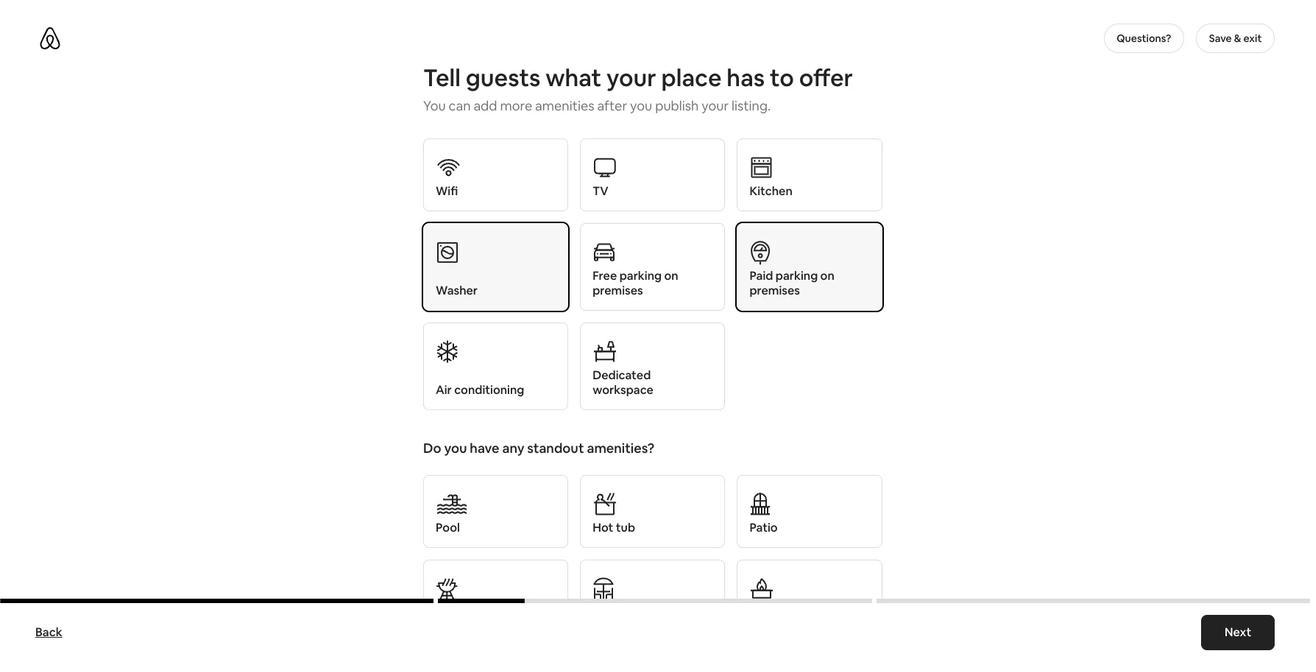 Task type: vqa. For each thing, say whether or not it's contained in the screenshot.
the Luxury Tree House X Magical Romantic Forest! Pool! image 1
no



Task type: locate. For each thing, give the bounding box(es) containing it.
your left listing.
[[702, 97, 729, 114]]

wifi
[[436, 183, 458, 199]]

2 parking from the left
[[776, 268, 818, 284]]

listing.
[[732, 97, 771, 114]]

standout
[[527, 440, 584, 457]]

your
[[607, 63, 657, 93], [702, 97, 729, 114]]

premises for paid
[[750, 283, 800, 298]]

on inside free parking on premises
[[665, 268, 679, 284]]

1 horizontal spatial you
[[630, 97, 653, 114]]

on
[[665, 268, 679, 284], [821, 268, 835, 284]]

save
[[1210, 32, 1233, 45]]

None button
[[423, 560, 569, 633], [580, 560, 726, 633], [737, 560, 883, 633], [423, 560, 569, 633], [580, 560, 726, 633], [737, 560, 883, 633]]

you
[[630, 97, 653, 114], [444, 440, 467, 457]]

0 horizontal spatial your
[[607, 63, 657, 93]]

tell
[[423, 63, 461, 93]]

questions? button
[[1104, 24, 1185, 53]]

Wifi button
[[423, 138, 569, 211]]

next button
[[1202, 615, 1275, 650]]

parking for paid
[[776, 268, 818, 284]]

0 horizontal spatial you
[[444, 440, 467, 457]]

0 vertical spatial you
[[630, 97, 653, 114]]

premises
[[593, 283, 643, 298], [750, 283, 800, 298]]

parking
[[620, 268, 662, 284], [776, 268, 818, 284]]

premises inside free parking on premises
[[593, 283, 643, 298]]

premises inside paid parking on premises
[[750, 283, 800, 298]]

air conditioning
[[436, 382, 525, 398]]

2 premises from the left
[[750, 283, 800, 298]]

TV button
[[580, 138, 726, 211]]

Washer button
[[423, 223, 569, 311]]

paid parking on premises
[[750, 268, 835, 298]]

0 horizontal spatial premises
[[593, 283, 643, 298]]

any
[[503, 440, 525, 457]]

you right 'after'
[[630, 97, 653, 114]]

hot
[[593, 520, 614, 535]]

0 horizontal spatial on
[[665, 268, 679, 284]]

Dedicated workspace button
[[580, 323, 726, 410]]

parking inside paid parking on premises
[[776, 268, 818, 284]]

you
[[423, 97, 446, 114]]

your up 'after'
[[607, 63, 657, 93]]

on right paid
[[821, 268, 835, 284]]

back button
[[28, 618, 70, 647]]

1 vertical spatial your
[[702, 97, 729, 114]]

do you have any standout amenities?
[[423, 440, 655, 457]]

1 on from the left
[[665, 268, 679, 284]]

premises for free
[[593, 283, 643, 298]]

workspace
[[593, 382, 654, 398]]

have
[[470, 440, 500, 457]]

1 horizontal spatial your
[[702, 97, 729, 114]]

1 horizontal spatial parking
[[776, 268, 818, 284]]

on inside paid parking on premises
[[821, 268, 835, 284]]

1 parking from the left
[[620, 268, 662, 284]]

1 premises from the left
[[593, 283, 643, 298]]

1 vertical spatial you
[[444, 440, 467, 457]]

Pool button
[[423, 475, 569, 548]]

0 horizontal spatial parking
[[620, 268, 662, 284]]

parking right free at the top left of the page
[[620, 268, 662, 284]]

1 horizontal spatial premises
[[750, 283, 800, 298]]

after
[[598, 97, 628, 114]]

on right free at the top left of the page
[[665, 268, 679, 284]]

0 vertical spatial your
[[607, 63, 657, 93]]

free parking on premises
[[593, 268, 679, 298]]

next
[[1225, 624, 1252, 640]]

publish
[[656, 97, 699, 114]]

do
[[423, 440, 442, 457]]

tub
[[616, 520, 636, 535]]

1 horizontal spatial on
[[821, 268, 835, 284]]

you right do
[[444, 440, 467, 457]]

parking inside free parking on premises
[[620, 268, 662, 284]]

more
[[500, 97, 533, 114]]

on for paid parking on premises
[[821, 268, 835, 284]]

2 on from the left
[[821, 268, 835, 284]]

questions?
[[1117, 32, 1172, 45]]

patio
[[750, 520, 778, 535]]

to
[[770, 63, 795, 93]]

amenities
[[535, 97, 595, 114]]

parking right paid
[[776, 268, 818, 284]]

Hot tub button
[[580, 475, 726, 548]]

offer
[[800, 63, 854, 93]]

add
[[474, 97, 497, 114]]



Task type: describe. For each thing, give the bounding box(es) containing it.
exit
[[1244, 32, 1262, 45]]

dedicated
[[593, 367, 651, 383]]

tell guests what your place has to offer you can add more amenities after you publish your listing.
[[423, 63, 854, 114]]

place
[[662, 63, 722, 93]]

parking for free
[[620, 268, 662, 284]]

Kitchen button
[[737, 138, 883, 211]]

save & exit button
[[1197, 24, 1275, 53]]

air
[[436, 382, 452, 398]]

paid
[[750, 268, 773, 284]]

Patio button
[[737, 475, 883, 548]]

can
[[449, 97, 471, 114]]

tv
[[593, 183, 609, 199]]

pool
[[436, 520, 460, 535]]

dedicated workspace
[[593, 367, 654, 398]]

Air conditioning button
[[423, 323, 569, 410]]

Paid parking on premises button
[[737, 223, 883, 311]]

on for free parking on premises
[[665, 268, 679, 284]]

you inside tell guests what your place has to offer you can add more amenities after you publish your listing.
[[630, 97, 653, 114]]

guests
[[466, 63, 541, 93]]

conditioning
[[454, 382, 525, 398]]

kitchen
[[750, 183, 793, 199]]

amenities?
[[587, 440, 655, 457]]

has
[[727, 63, 765, 93]]

what
[[546, 63, 602, 93]]

free
[[593, 268, 617, 284]]

washer
[[436, 283, 478, 298]]

&
[[1235, 32, 1242, 45]]

hot tub
[[593, 520, 636, 535]]

Free parking on premises button
[[580, 223, 726, 311]]

back
[[35, 624, 62, 640]]

save & exit
[[1210, 32, 1262, 45]]



